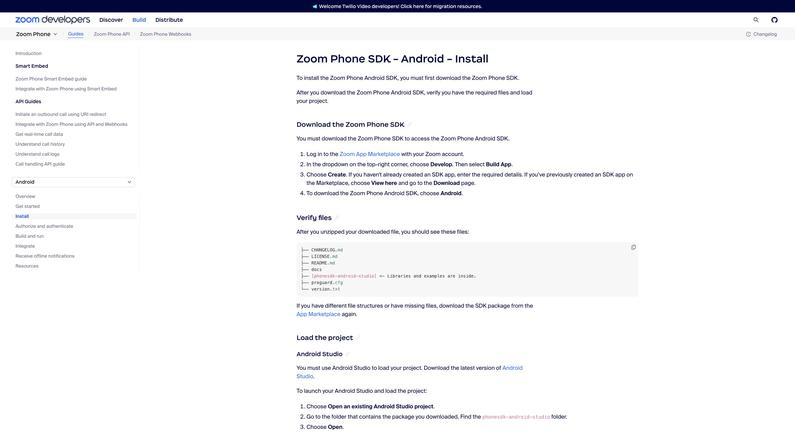 Task type: vqa. For each thing, say whether or not it's contained in the screenshot.
the bottom Guides
yes



Task type: describe. For each thing, give the bounding box(es) containing it.
0 vertical spatial guides
[[68, 31, 84, 37]]

examples
[[424, 274, 445, 279]]

0 horizontal spatial here
[[385, 179, 397, 187]]

build and run
[[16, 233, 44, 239]]

you down 'install'
[[310, 89, 319, 96]]

unzipped
[[321, 228, 345, 236]]

an right initiate
[[31, 111, 36, 117]]

android up first
[[401, 52, 444, 66]]

sdk, inside after you download the zoom phone android sdk, verify you have the required files and load your project.
[[413, 89, 426, 96]]

you up after you download the zoom phone android sdk, verify you have the required files and load your project.
[[400, 74, 409, 82]]

zoom phone
[[16, 31, 51, 38]]

link 45deg image for load the project
[[355, 334, 362, 342]]

click
[[401, 3, 412, 9]]

to download the zoom phone android sdk, choose android .
[[307, 190, 463, 197]]

you must use android studio to load your project. download the latest version of
[[297, 364, 503, 372]]

downloaded.
[[426, 413, 459, 420]]

android down already at the top of the page
[[385, 190, 405, 197]]

android down app,
[[441, 190, 462, 197]]

0 vertical spatial embed
[[31, 63, 48, 69]]

load for to launch your android studio and load the project:
[[386, 387, 397, 395]]

get for get started
[[16, 203, 23, 209]]

different
[[325, 302, 347, 310]]

if inside if you have different file structures or have missing files, download the sdk package from the app marketplace again.
[[297, 302, 300, 310]]

1 vertical spatial install
[[16, 213, 29, 219]]

api guides
[[16, 99, 41, 104]]

data
[[53, 131, 63, 137]]

studio up 'existing'
[[357, 387, 373, 395]]

you down verify files
[[310, 228, 319, 236]]

account.
[[442, 151, 465, 158]]

integrate with zoom phone using api and webhooks
[[16, 121, 128, 127]]

readme
[[312, 261, 327, 266]]

1 horizontal spatial guide
[[75, 76, 87, 82]]

guides link
[[68, 31, 84, 38]]

0 vertical spatial smart
[[16, 63, 30, 69]]

2 horizontal spatial embed
[[101, 86, 117, 92]]

an up view here and go to the download page.
[[425, 171, 431, 179]]

android up overview
[[16, 179, 34, 185]]

1 horizontal spatial app
[[356, 151, 367, 158]]

app inside if you have different file structures or have missing files, download the sdk package from the app marketplace again.
[[297, 311, 307, 318]]

you for you must download the zoom phone sdk to access the zoom phone android sdk.
[[297, 135, 306, 142]]

resources
[[16, 263, 39, 269]]

menu containing introduction
[[12, 47, 140, 171]]

notifications
[[48, 253, 75, 259]]

0 vertical spatial install
[[455, 52, 489, 66]]

developers!
[[372, 3, 400, 9]]

after you unzipped your downloaded file, you should see these files:
[[297, 228, 469, 236]]

android up select
[[475, 135, 496, 142]]

3 choose from the top
[[307, 423, 327, 431]]

access
[[411, 135, 430, 142]]

[phonesdk-android-studio]
[[312, 274, 377, 279]]

2 open from the top
[[328, 423, 343, 431]]

. left then
[[452, 161, 454, 168]]

develop
[[431, 161, 452, 168]]

call handling api guide
[[16, 161, 65, 167]]

again.
[[342, 311, 358, 318]]

studio]
[[359, 274, 377, 279]]

zoom phone webhooks
[[140, 31, 191, 37]]

call left data
[[45, 131, 52, 137]]

welcome
[[319, 3, 342, 9]]

folder.
[[552, 413, 567, 420]]

0 vertical spatial here
[[414, 3, 424, 9]]

understand call logs
[[16, 151, 60, 157]]

you right "verify"
[[442, 89, 451, 96]]

studio inside choose open an existing android studio project . go to the folder that contains the package you downloaded. find the phonesdk-android-studio folder. choose open .
[[396, 403, 413, 410]]

zoom developer logo image
[[16, 16, 90, 24]]

android studio link
[[297, 364, 523, 380]]

0 vertical spatial android-
[[338, 274, 359, 279]]

you right file,
[[402, 228, 411, 236]]

notification image
[[313, 4, 317, 9]]

history image
[[747, 32, 752, 37]]

studio
[[533, 414, 550, 420]]

package inside choose open an existing android studio project . go to the folder that contains the package you downloaded. find the phonesdk-android-studio folder. choose open .
[[392, 413, 415, 420]]

these
[[441, 228, 456, 236]]

zoom app marketplace link
[[340, 151, 400, 158]]

marketplace inside if you have different file structures or have missing files, download the sdk package from the app marketplace again.
[[309, 311, 341, 318]]

history image
[[747, 32, 754, 37]]

1 created from the left
[[403, 171, 423, 179]]

studio up to launch your android studio and load the project:
[[354, 364, 371, 372]]

inside.
[[458, 274, 477, 279]]

1 - from the left
[[393, 52, 399, 66]]

go
[[410, 179, 416, 187]]

choose open an existing android studio project . go to the folder that contains the package you downloaded. find the phonesdk-android-studio folder. choose open .
[[307, 403, 567, 431]]

missing
[[405, 302, 425, 310]]

log in to the zoom app marketplace with your zoom account. in the dropdown on the top-right corner, choose develop . then select build app .
[[307, 151, 513, 168]]

├── inside the <- libraries and examples are inside. ├── proguard
[[301, 280, 309, 285]]

receive offline notifications
[[16, 253, 75, 259]]

load for you must use android studio to load your project. download the latest version of
[[378, 364, 390, 372]]

2 vertical spatial download
[[424, 364, 450, 372]]

call
[[16, 161, 24, 167]]

after for after you unzipped your downloaded file, you should see these files:
[[297, 228, 309, 236]]

menu containing overview
[[12, 193, 140, 273]]

receive
[[16, 253, 33, 259]]

choose inside "log in to the zoom app marketplace with your zoom account. in the dropdown on the top-right corner, choose develop . then select build app ."
[[410, 161, 429, 168]]

create
[[328, 171, 346, 179]]

after you download the zoom phone android sdk, verify you have the required files and load your project.
[[297, 89, 533, 105]]

call left "logs"
[[42, 151, 49, 157]]

0 vertical spatial sdk.
[[507, 74, 520, 82]]

and inside the <- libraries and examples are inside. ├── proguard
[[414, 274, 422, 279]]

zoom phone api link
[[94, 31, 130, 38]]

choose inside . if you haven't already created an sdk app, enter the required details. if you've previously created an sdk app on the marketplace, choose
[[351, 179, 370, 187]]

license
[[312, 254, 330, 259]]

package inside if you have different file structures or have missing files, download the sdk package from the app marketplace again.
[[488, 302, 510, 310]]

<- libraries and examples are inside. ├── proguard
[[301, 274, 477, 285]]

app,
[[445, 171, 456, 179]]

app marketplace link
[[297, 311, 341, 318]]

history
[[50, 141, 65, 147]]

authorize
[[16, 223, 36, 229]]

2 vertical spatial .md
[[327, 261, 335, 266]]

of
[[496, 364, 501, 372]]

4 ├── from the top
[[301, 267, 309, 272]]

1 vertical spatial embed
[[58, 76, 74, 82]]

you inside choose open an existing android studio project . go to the folder that contains the package you downloaded. find the phonesdk-android-studio folder. choose open .
[[416, 413, 425, 420]]

initiate
[[16, 111, 30, 117]]

android up 'existing'
[[335, 387, 355, 395]]

. inside . if you haven't already created an sdk app, enter the required details. if you've previously created an sdk app on the marketplace, choose
[[346, 171, 348, 179]]

to left access
[[405, 135, 410, 142]]

handling
[[25, 161, 43, 167]]

2 vertical spatial smart
[[87, 86, 100, 92]]

verify files
[[297, 214, 332, 222]]

notification image
[[313, 4, 319, 9]]

studio up use
[[323, 350, 343, 358]]

launch
[[304, 387, 321, 395]]

choose create
[[307, 171, 346, 179]]

phone inside zoom phone api link
[[108, 31, 121, 37]]

enter
[[457, 171, 471, 179]]

2 android studio from the top
[[297, 364, 523, 380]]

authorize and authenticate
[[16, 223, 73, 229]]

. if you haven't already created an sdk app, enter the required details. if you've previously created an sdk app on the marketplace, choose
[[307, 171, 633, 187]]

with inside "log in to the zoom app marketplace with your zoom account. in the dropdown on the top-right corner, choose develop . then select build app ."
[[402, 151, 412, 158]]

1 horizontal spatial have
[[391, 302, 404, 310]]

if you have different file structures or have missing files, download the sdk package from the app marketplace again.
[[297, 302, 533, 318]]

required inside after you download the zoom phone android sdk, verify you have the required files and load your project.
[[476, 89, 497, 96]]

project:
[[408, 387, 427, 395]]

to launch your android studio and load the project:
[[297, 387, 427, 395]]

project. inside after you download the zoom phone android sdk, verify you have the required files and load your project.
[[309, 97, 329, 105]]

use
[[322, 364, 331, 372]]

introduction
[[16, 50, 42, 57]]

link 45deg image for download the zoom phone sdk
[[407, 120, 413, 129]]

you inside if you have different file structures or have missing files, download the sdk package from the app marketplace again.
[[301, 302, 310, 310]]

downloaded
[[358, 228, 390, 236]]

select
[[469, 161, 485, 168]]

from
[[512, 302, 524, 310]]

0 horizontal spatial have
[[312, 302, 324, 310]]

verify
[[297, 214, 317, 222]]

redirect
[[90, 111, 106, 117]]

verify
[[427, 89, 441, 96]]

have inside after you download the zoom phone android sdk, verify you have the required files and load your project.
[[452, 89, 465, 96]]

get started
[[16, 203, 40, 209]]

to install the zoom phone android sdk, you must first download the zoom phone sdk.
[[297, 74, 520, 82]]

or
[[385, 302, 390, 310]]

project inside choose open an existing android studio project . go to the folder that contains the package you downloaded. find the phonesdk-android-studio folder. choose open .
[[415, 403, 434, 410]]

0 horizontal spatial project
[[328, 334, 353, 342]]

that
[[348, 413, 358, 420]]

uri
[[81, 111, 89, 117]]

in
[[307, 161, 311, 168]]

proguard
[[312, 280, 333, 285]]

you inside . if you haven't already created an sdk app, enter the required details. if you've previously created an sdk app on the marketplace, choose
[[353, 171, 363, 179]]

with for integrate with zoom phone using api and webhooks
[[36, 121, 45, 127]]

welcome twilio video developers! click here for migration resources. link
[[307, 3, 489, 9]]

1 horizontal spatial smart
[[44, 76, 57, 82]]

. up downloaded.
[[434, 403, 435, 410]]

call up the 'integrate with zoom phone using api and webhooks'
[[59, 111, 67, 117]]

to for to download the zoom phone android sdk, choose android .
[[307, 190, 313, 197]]

android inside choose open an existing android studio project . go to the folder that contains the package you downloaded. find the phonesdk-android-studio folder. choose open .
[[374, 403, 395, 410]]

1 vertical spatial .md
[[330, 254, 338, 259]]

android down zoom phone sdk - android - install
[[365, 74, 385, 82]]

see
[[431, 228, 440, 236]]

android- inside choose open an existing android studio project . go to the folder that contains the package you downloaded. find the phonesdk-android-studio folder. choose open .
[[509, 414, 533, 420]]

smart embed
[[16, 63, 48, 69]]

download inside after you download the zoom phone android sdk, verify you have the required files and load your project.
[[321, 89, 346, 96]]

1 vertical spatial webhooks
[[105, 121, 128, 127]]

welcome twilio video developers! click here for migration resources.
[[319, 3, 483, 9]]

should
[[412, 228, 429, 236]]

integrate for integrate with zoom phone using api and webhooks
[[16, 121, 35, 127]]

android right of
[[503, 364, 523, 372]]



Task type: locate. For each thing, give the bounding box(es) containing it.
latest
[[461, 364, 475, 372]]

1 horizontal spatial files
[[499, 89, 509, 96]]

├──
[[301, 247, 309, 252], [301, 254, 309, 259], [301, 261, 309, 266], [301, 267, 309, 272], [301, 274, 309, 279], [301, 280, 309, 285]]

1 vertical spatial build
[[16, 233, 26, 239]]

0 vertical spatial guide
[[75, 76, 87, 82]]

android studio up the project:
[[297, 364, 523, 380]]

existing
[[352, 403, 373, 410]]

1 vertical spatial with
[[36, 121, 45, 127]]

search image
[[754, 17, 760, 23]]

1 vertical spatial get
[[16, 203, 23, 209]]

1 android studio from the top
[[297, 350, 343, 358]]

must left use
[[308, 364, 321, 372]]

search image
[[754, 17, 760, 23]]

guides right down "icon"
[[68, 31, 84, 37]]

here down already at the top of the page
[[385, 179, 397, 187]]

1 ├── from the top
[[301, 247, 309, 252]]

0 vertical spatial understand
[[16, 141, 41, 147]]

in
[[318, 151, 322, 158]]

you've
[[529, 171, 546, 179]]

choose for choose create
[[307, 171, 327, 179]]

android down load
[[297, 350, 321, 358]]

an inside choose open an existing android studio project . go to the folder that contains the package you downloaded. find the phonesdk-android-studio folder. choose open .
[[344, 403, 351, 410]]

0 vertical spatial .md
[[335, 247, 343, 252]]

using for api
[[74, 121, 86, 127]]

first
[[425, 74, 435, 82]]

embed up redirect
[[101, 86, 117, 92]]

.md down changelog
[[330, 254, 338, 259]]

0 horizontal spatial webhooks
[[105, 121, 128, 127]]

1 vertical spatial app
[[501, 161, 512, 168]]

must for studio
[[308, 364, 321, 372]]

your inside "log in to the zoom app marketplace with your zoom account. in the dropdown on the top-right corner, choose develop . then select build app ."
[[413, 151, 424, 158]]

to right go
[[316, 413, 321, 420]]

2 vertical spatial integrate
[[16, 243, 35, 249]]

0 vertical spatial required
[[476, 89, 497, 96]]

0 vertical spatial marketplace
[[368, 151, 400, 158]]

0 vertical spatial link 45deg image
[[407, 120, 413, 129]]

android inside after you download the zoom phone android sdk, verify you have the required files and load your project.
[[391, 89, 412, 96]]

└──
[[301, 287, 309, 292]]

0 vertical spatial you
[[297, 135, 306, 142]]

to up to launch your android studio and load the project:
[[372, 364, 377, 372]]

project down again.
[[328, 334, 353, 342]]

0 vertical spatial package
[[488, 302, 510, 310]]

if left you've
[[525, 171, 528, 179]]

1 vertical spatial choose
[[307, 403, 327, 410]]

build
[[486, 161, 500, 168], [16, 233, 26, 239]]

get down overview
[[16, 203, 23, 209]]

1 vertical spatial sdk,
[[413, 89, 426, 96]]

0 vertical spatial menu
[[12, 47, 140, 171]]

choose down view here and go to the download page.
[[420, 190, 440, 197]]

android-
[[338, 274, 359, 279], [509, 414, 533, 420]]

2 vertical spatial sdk,
[[406, 190, 419, 197]]

marketplace down different
[[309, 311, 341, 318]]

0 horizontal spatial install
[[16, 213, 29, 219]]

2 understand from the top
[[16, 151, 41, 157]]

0 vertical spatial android studio
[[297, 350, 343, 358]]

an up 'that'
[[344, 403, 351, 410]]

1 get from the top
[[16, 131, 23, 137]]

on inside . if you haven't already created an sdk app, enter the required details. if you've previously created an sdk app on the marketplace, choose
[[627, 171, 633, 179]]

corner,
[[391, 161, 409, 168]]

1 vertical spatial menu
[[12, 193, 140, 273]]

1 vertical spatial to
[[307, 190, 313, 197]]

have up app marketplace link in the bottom left of the page
[[312, 302, 324, 310]]

smart up integrate with zoom phone using smart embed
[[44, 76, 57, 82]]

0 vertical spatial app
[[356, 151, 367, 158]]

download inside if you have different file structures or have missing files, download the sdk package from the app marketplace again.
[[439, 302, 465, 310]]

created up go on the top right
[[403, 171, 423, 179]]

after down "verify" at the left of the page
[[297, 228, 309, 236]]

0 vertical spatial choose
[[307, 171, 327, 179]]

are
[[448, 274, 456, 279]]

down image
[[53, 32, 57, 36]]

webhooks inside zoom phone webhooks link
[[169, 31, 191, 37]]

have
[[452, 89, 465, 96], [312, 302, 324, 310], [391, 302, 404, 310]]

1 horizontal spatial if
[[349, 171, 352, 179]]

migration
[[433, 3, 457, 9]]

phonesdk-
[[483, 414, 509, 420]]

build inside "log in to the zoom app marketplace with your zoom account. in the dropdown on the top-right corner, choose develop . then select build app ."
[[486, 161, 500, 168]]

you for you must use android studio to load your project. download the latest version of
[[297, 364, 306, 372]]

smart down the introduction
[[16, 63, 30, 69]]

link 45deg image down again.
[[355, 334, 362, 342]]

go
[[307, 413, 314, 420]]

2 vertical spatial choose
[[420, 190, 440, 197]]

you
[[400, 74, 409, 82], [310, 89, 319, 96], [442, 89, 451, 96], [353, 171, 363, 179], [310, 228, 319, 236], [402, 228, 411, 236], [301, 302, 310, 310], [416, 413, 425, 420]]

load
[[522, 89, 533, 96], [378, 364, 390, 372], [386, 387, 397, 395]]

using for uri
[[68, 111, 80, 117]]

android down "to install the zoom phone android sdk, you must first download the zoom phone sdk." at the top of page
[[391, 89, 412, 96]]

0 vertical spatial webhooks
[[169, 31, 191, 37]]

2 - from the left
[[447, 52, 453, 66]]

2 after from the top
[[297, 228, 309, 236]]

3 integrate from the top
[[16, 243, 35, 249]]

understand down real-
[[16, 141, 41, 147]]

zoom phone api
[[94, 31, 130, 37]]

to left 'install'
[[297, 74, 303, 82]]

.md down unzipped
[[335, 247, 343, 252]]

guide up integrate with zoom phone using smart embed
[[75, 76, 87, 82]]

1 vertical spatial files
[[319, 214, 332, 222]]

1 vertical spatial required
[[482, 171, 504, 179]]

overview
[[16, 193, 35, 200]]

0 vertical spatial on
[[350, 161, 356, 168]]

after for after you download the zoom phone android sdk, verify you have the required files and load your project.
[[297, 89, 309, 96]]

link 45deg image
[[407, 120, 413, 129], [355, 334, 362, 342]]

├── changelog .md ├── license .md ├── readme .md ├── docs ├──
[[301, 247, 343, 279]]

1 horizontal spatial embed
[[58, 76, 74, 82]]

must up log
[[308, 135, 321, 142]]

call
[[59, 111, 67, 117], [45, 131, 52, 137], [42, 141, 49, 147], [42, 151, 49, 157]]

download up log
[[297, 120, 331, 129]]

to right go on the top right
[[418, 179, 423, 187]]

using for smart
[[74, 86, 86, 92]]

required inside . if you haven't already created an sdk app, enter the required details. if you've previously created an sdk app on the marketplace, choose
[[482, 171, 504, 179]]

download
[[297, 120, 331, 129], [434, 179, 460, 187], [424, 364, 450, 372]]

changelog
[[312, 247, 335, 252]]

. up details.
[[512, 161, 513, 168]]

to
[[297, 74, 303, 82], [307, 190, 313, 197], [297, 387, 303, 395]]

required
[[476, 89, 497, 96], [482, 171, 504, 179]]

your inside after you download the zoom phone android sdk, verify you have the required files and load your project.
[[297, 97, 308, 105]]

1 vertical spatial marketplace
[[309, 311, 341, 318]]

link 45deg image for files
[[334, 214, 340, 222]]

log
[[307, 151, 317, 158]]

on right dropdown
[[350, 161, 356, 168]]

embed up integrate with zoom phone using smart embed
[[58, 76, 74, 82]]

phone inside after you download the zoom phone android sdk, verify you have the required files and load your project.
[[373, 89, 390, 96]]

guide down "logs"
[[53, 161, 65, 167]]

marketplace up right at the left of page
[[368, 151, 400, 158]]

0 vertical spatial to
[[297, 74, 303, 82]]

embed down the introduction
[[31, 63, 48, 69]]

phone inside zoom phone webhooks link
[[154, 31, 168, 37]]

2 get from the top
[[16, 203, 23, 209]]

get left real-
[[16, 131, 23, 137]]

libraries
[[388, 274, 411, 279]]

0 vertical spatial must
[[411, 74, 424, 82]]

1 vertical spatial sdk.
[[497, 135, 510, 142]]

sdk, for choose
[[406, 190, 419, 197]]

0 vertical spatial project.
[[309, 97, 329, 105]]

android right use
[[333, 364, 353, 372]]

2 ├── from the top
[[301, 254, 309, 259]]

created right 'previously'
[[574, 171, 594, 179]]

1 horizontal spatial -
[[447, 52, 453, 66]]

sdk inside if you have different file structures or have missing files, download the sdk package from the app marketplace again.
[[476, 302, 487, 310]]

to inside "log in to the zoom app marketplace with your zoom account. in the dropdown on the top-right corner, choose develop . then select build app ."
[[324, 151, 329, 158]]

previously
[[547, 171, 573, 179]]

integrate for integrate with zoom phone using smart embed
[[16, 86, 35, 92]]

1 vertical spatial download
[[434, 179, 460, 187]]

open
[[328, 403, 343, 410], [328, 423, 343, 431]]

after
[[297, 89, 309, 96], [297, 228, 309, 236]]

must left first
[[411, 74, 424, 82]]

link 45deg image
[[334, 214, 340, 222], [345, 350, 350, 358]]

choose up go
[[307, 403, 327, 410]]

0 vertical spatial choose
[[410, 161, 429, 168]]

choose
[[410, 161, 429, 168], [351, 179, 370, 187], [420, 190, 440, 197]]

call down get real-time call data
[[42, 141, 49, 147]]

video
[[357, 3, 371, 9]]

build inside menu
[[16, 233, 26, 239]]

logs
[[50, 151, 60, 157]]

to for to install the zoom phone android sdk, you must first download the zoom phone sdk.
[[297, 74, 303, 82]]

1 horizontal spatial version
[[476, 364, 495, 372]]

install
[[455, 52, 489, 66], [16, 213, 29, 219]]

3 ├── from the top
[[301, 261, 309, 266]]

1 horizontal spatial build
[[486, 161, 500, 168]]

project down the project:
[[415, 403, 434, 410]]

1 vertical spatial android-
[[509, 414, 533, 420]]

your
[[297, 97, 308, 105], [413, 151, 424, 158], [346, 228, 357, 236], [391, 364, 402, 372], [323, 387, 334, 395]]

choose down haven't
[[351, 179, 370, 187]]

marketplace inside "log in to the zoom app marketplace with your zoom account. in the dropdown on the top-right corner, choose develop . then select build app ."
[[368, 151, 400, 158]]

.txt
[[330, 287, 340, 292]]

2 integrate from the top
[[16, 121, 35, 127]]

marketplace,
[[316, 179, 350, 187]]

and inside after you download the zoom phone android sdk, verify you have the required files and load your project.
[[510, 89, 520, 96]]

after down 'install'
[[297, 89, 309, 96]]

you left downloaded.
[[416, 413, 425, 420]]

understand for understand call logs
[[16, 151, 41, 157]]

to inside choose open an existing android studio project . go to the folder that contains the package you downloaded. find the phonesdk-android-studio folder. choose open .
[[316, 413, 321, 420]]

version inside '.cfg └── version .txt'
[[312, 287, 330, 292]]

menu
[[12, 47, 140, 171], [12, 193, 140, 273]]

integrate down initiate
[[16, 121, 35, 127]]

choose for choose open an existing android studio project . go to the folder that contains the package you downloaded. find the phonesdk-android-studio folder. choose open .
[[307, 403, 327, 410]]

1 vertical spatial guide
[[53, 161, 65, 167]]

1 integrate from the top
[[16, 86, 35, 92]]

download up the project:
[[424, 364, 450, 372]]

package left from at the right
[[488, 302, 510, 310]]

an left app
[[595, 171, 602, 179]]

0 vertical spatial build
[[486, 161, 500, 168]]

and
[[510, 89, 520, 96], [96, 121, 104, 127], [399, 179, 408, 187], [37, 223, 45, 229], [27, 233, 36, 239], [414, 274, 422, 279], [375, 387, 384, 395]]

. down folder
[[343, 423, 344, 431]]

0 horizontal spatial smart
[[16, 63, 30, 69]]

must for zoom
[[308, 135, 321, 142]]

to right in
[[324, 151, 329, 158]]

after inside after you download the zoom phone android sdk, verify you have the required files and load your project.
[[297, 89, 309, 96]]

guides up initiate
[[25, 99, 41, 104]]

0 horizontal spatial package
[[392, 413, 415, 420]]

here left for
[[414, 3, 424, 9]]

if up app marketplace link in the bottom left of the page
[[297, 302, 300, 310]]

build down authorize
[[16, 233, 26, 239]]

using up uri
[[74, 86, 86, 92]]

guides inside menu
[[25, 99, 41, 104]]

0 horizontal spatial version
[[312, 287, 330, 292]]

0 horizontal spatial android-
[[338, 274, 359, 279]]

6 ├── from the top
[[301, 280, 309, 285]]

1 vertical spatial load
[[378, 364, 390, 372]]

docs
[[312, 267, 322, 272]]

0 horizontal spatial guides
[[25, 99, 41, 104]]

2 vertical spatial with
[[402, 151, 412, 158]]

using up the 'integrate with zoom phone using api and webhooks'
[[68, 111, 80, 117]]

with down zoom phone smart embed guide
[[36, 86, 45, 92]]

smart up redirect
[[87, 86, 100, 92]]

outbound
[[38, 111, 58, 117]]

started
[[24, 203, 40, 209]]

0 horizontal spatial project.
[[309, 97, 329, 105]]

.
[[452, 161, 454, 168], [512, 161, 513, 168], [346, 171, 348, 179], [462, 190, 463, 197], [313, 373, 315, 380], [434, 403, 435, 410], [343, 423, 344, 431]]

0 vertical spatial download
[[297, 120, 331, 129]]

1 horizontal spatial marketplace
[[368, 151, 400, 158]]

open up folder
[[328, 403, 343, 410]]

to
[[405, 135, 410, 142], [324, 151, 329, 158], [418, 179, 423, 187], [372, 364, 377, 372], [316, 413, 321, 420]]

0 vertical spatial files
[[499, 89, 509, 96]]

you
[[297, 135, 306, 142], [297, 364, 306, 372]]

1 you from the top
[[297, 135, 306, 142]]

2 vertical spatial must
[[308, 364, 321, 372]]

studio inside android studio link
[[297, 373, 313, 380]]

. down page.
[[462, 190, 463, 197]]

version left of
[[476, 364, 495, 372]]

2 menu from the top
[[12, 193, 140, 273]]

1 menu from the top
[[12, 47, 140, 171]]

1 vertical spatial integrate
[[16, 121, 35, 127]]

time
[[34, 131, 44, 137]]

0 vertical spatial get
[[16, 131, 23, 137]]

with up corner,
[[402, 151, 412, 158]]

folder
[[332, 413, 347, 420]]

sdk, down zoom phone sdk - android - install
[[386, 74, 399, 82]]

1 horizontal spatial project.
[[403, 364, 423, 372]]

2 you from the top
[[297, 364, 306, 372]]

1 vertical spatial guides
[[25, 99, 41, 104]]

to for to launch your android studio and load the project:
[[297, 387, 303, 395]]

0 horizontal spatial guide
[[53, 161, 65, 167]]

file
[[348, 302, 356, 310]]

structures
[[357, 302, 383, 310]]

close circle image
[[128, 180, 131, 184], [128, 180, 131, 184]]

1 vertical spatial on
[[627, 171, 633, 179]]

1 horizontal spatial package
[[488, 302, 510, 310]]

to up "verify" at the left of the page
[[307, 190, 313, 197]]

integrate up 'receive'
[[16, 243, 35, 249]]

if right "create"
[[349, 171, 352, 179]]

1 vertical spatial version
[[476, 364, 495, 372]]

2 horizontal spatial if
[[525, 171, 528, 179]]

version down proguard
[[312, 287, 330, 292]]

the
[[321, 74, 329, 82], [463, 74, 471, 82], [347, 89, 356, 96], [466, 89, 474, 96], [333, 120, 344, 129], [348, 135, 357, 142], [431, 135, 440, 142], [330, 151, 339, 158], [313, 161, 321, 168], [358, 161, 366, 168], [472, 171, 481, 179], [307, 179, 315, 187], [424, 179, 432, 187], [340, 190, 349, 197], [466, 302, 474, 310], [525, 302, 533, 310], [315, 334, 327, 342], [451, 364, 460, 372], [398, 387, 406, 395], [322, 413, 330, 420], [383, 413, 391, 420], [473, 413, 481, 420]]

0 horizontal spatial if
[[297, 302, 300, 310]]

initiate an outbound call using uri redirect
[[16, 111, 106, 117]]

package down the project:
[[392, 413, 415, 420]]

on right app
[[627, 171, 633, 179]]

1 vertical spatial android studio
[[297, 364, 523, 380]]

0 vertical spatial using
[[74, 86, 86, 92]]

0 horizontal spatial -
[[393, 52, 399, 66]]

0 horizontal spatial link 45deg image
[[334, 214, 340, 222]]

files:
[[457, 228, 469, 236]]

2 horizontal spatial app
[[501, 161, 512, 168]]

sdk, for you
[[386, 74, 399, 82]]

1 vertical spatial choose
[[351, 179, 370, 187]]

you up app marketplace link in the bottom left of the page
[[301, 302, 310, 310]]

top-
[[367, 161, 378, 168]]

already
[[383, 171, 402, 179]]

get for get real-time call data
[[16, 131, 23, 137]]

changelog link
[[747, 31, 778, 37]]

sdk
[[368, 52, 391, 66], [390, 120, 405, 129], [392, 135, 404, 142], [432, 171, 444, 179], [603, 171, 614, 179], [476, 302, 487, 310]]

1 horizontal spatial project
[[415, 403, 434, 410]]

1 vertical spatial understand
[[16, 151, 41, 157]]

1 choose from the top
[[307, 171, 327, 179]]

1 vertical spatial using
[[68, 111, 80, 117]]

2 horizontal spatial smart
[[87, 86, 100, 92]]

for
[[425, 3, 432, 9]]

zoom inside after you download the zoom phone android sdk, verify you have the required files and load your project.
[[357, 89, 372, 96]]

1 open from the top
[[328, 403, 343, 410]]

download down app,
[[434, 179, 460, 187]]

1 horizontal spatial link 45deg image
[[345, 350, 350, 358]]

choose down go
[[307, 423, 327, 431]]

1 vertical spatial link 45deg image
[[355, 334, 362, 342]]

1 after from the top
[[297, 89, 309, 96]]

0 horizontal spatial app
[[297, 311, 307, 318]]

load inside after you download the zoom phone android sdk, verify you have the required files and load your project.
[[522, 89, 533, 96]]

.md
[[335, 247, 343, 252], [330, 254, 338, 259], [327, 261, 335, 266]]

1 understand from the top
[[16, 141, 41, 147]]

find
[[461, 413, 472, 420]]

files,
[[426, 302, 438, 310]]

choose
[[307, 171, 327, 179], [307, 403, 327, 410], [307, 423, 327, 431]]

github image
[[772, 17, 778, 23]]

package
[[488, 302, 510, 310], [392, 413, 415, 420]]

android studio
[[297, 350, 343, 358], [297, 364, 523, 380]]

0 vertical spatial sdk,
[[386, 74, 399, 82]]

2 vertical spatial load
[[386, 387, 397, 395]]

github image
[[772, 17, 778, 23]]

1 vertical spatial must
[[308, 135, 321, 142]]

with for integrate with zoom phone using smart embed
[[36, 86, 45, 92]]

studio up launch
[[297, 373, 313, 380]]

project.
[[309, 97, 329, 105], [403, 364, 423, 372]]

link 45deg image for studio
[[345, 350, 350, 358]]

files
[[499, 89, 509, 96], [319, 214, 332, 222]]

. up launch
[[313, 373, 315, 380]]

link 45deg image up you must download the zoom phone sdk to access the zoom phone android sdk. at the top of page
[[407, 120, 413, 129]]

1 vertical spatial you
[[297, 364, 306, 372]]

project. down 'install'
[[309, 97, 329, 105]]

0 horizontal spatial embed
[[31, 63, 48, 69]]

guide
[[75, 76, 87, 82], [53, 161, 65, 167]]

understand for understand call history
[[16, 141, 41, 147]]

zoom phone sdk - android - install
[[297, 52, 489, 66]]

have right "verify"
[[452, 89, 465, 96]]

resources.
[[458, 3, 483, 9]]

studio down the project:
[[396, 403, 413, 410]]

2 vertical spatial choose
[[307, 423, 327, 431]]

integrate
[[16, 86, 35, 92], [16, 121, 35, 127], [16, 243, 35, 249]]

app up details.
[[501, 161, 512, 168]]

1 horizontal spatial webhooks
[[169, 31, 191, 37]]

0 horizontal spatial files
[[319, 214, 332, 222]]

on
[[350, 161, 356, 168], [627, 171, 633, 179]]

5 ├── from the top
[[301, 274, 309, 279]]

install
[[304, 74, 319, 82]]

to left launch
[[297, 387, 303, 395]]

2 choose from the top
[[307, 403, 327, 410]]

load the project
[[297, 334, 353, 342]]

sdk, left "verify"
[[413, 89, 426, 96]]

0 horizontal spatial on
[[350, 161, 356, 168]]

download the zoom phone sdk
[[297, 120, 405, 129]]

link 45deg image up unzipped
[[334, 214, 340, 222]]

on inside "log in to the zoom app marketplace with your zoom account. in the dropdown on the top-right corner, choose develop . then select build app ."
[[350, 161, 356, 168]]

2 created from the left
[[574, 171, 594, 179]]

files inside after you download the zoom phone android sdk, verify you have the required files and load your project.
[[499, 89, 509, 96]]



